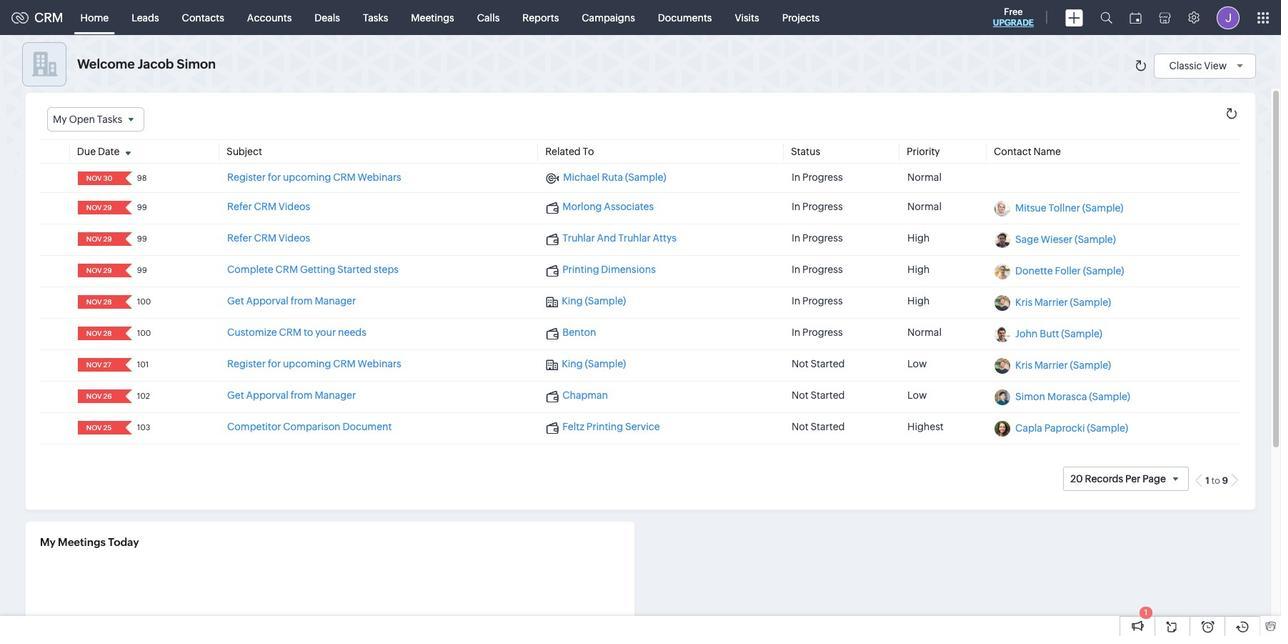 Task type: locate. For each thing, give the bounding box(es) containing it.
get up competitor
[[227, 390, 244, 401]]

2 register for upcoming crm webinars from the top
[[227, 358, 401, 370]]

0 vertical spatial low
[[908, 358, 927, 370]]

0 vertical spatial to
[[304, 327, 313, 338]]

michael
[[563, 172, 600, 183]]

1 in from the top
[[792, 172, 801, 183]]

marrier up the butt
[[1035, 297, 1068, 308]]

1 vertical spatial my
[[40, 536, 56, 548]]

get apporval from manager up customize crm to your needs
[[227, 295, 356, 307]]

0 horizontal spatial tasks
[[97, 114, 122, 125]]

0 vertical spatial king (sample) link
[[546, 295, 626, 308]]

king for register for upcoming crm webinars
[[562, 358, 583, 370]]

1 to 9
[[1206, 475, 1228, 486]]

1 refer crm videos from the top
[[227, 201, 310, 212]]

(sample) up simon morasca (sample)
[[1070, 360, 1111, 371]]

benton link
[[546, 327, 596, 339]]

morlong
[[563, 201, 602, 212]]

1 marrier from the top
[[1035, 297, 1068, 308]]

in for (sample)
[[792, 295, 801, 307]]

4 progress from the top
[[803, 264, 843, 275]]

king (sample) link
[[546, 295, 626, 308], [546, 358, 626, 371]]

not started
[[792, 358, 845, 370], [792, 390, 845, 401], [792, 421, 845, 433]]

1 horizontal spatial truhlar
[[618, 232, 651, 244]]

search element
[[1092, 0, 1121, 35]]

0 vertical spatial register
[[227, 172, 266, 183]]

0 vertical spatial my
[[53, 114, 67, 125]]

1 vertical spatial manager
[[315, 390, 356, 401]]

get
[[227, 295, 244, 307], [227, 390, 244, 401]]

in progress for (sample)
[[792, 295, 843, 307]]

king up the benton link
[[562, 295, 583, 307]]

(sample) down printing dimensions link
[[585, 295, 626, 307]]

2 vertical spatial not started
[[792, 421, 845, 433]]

(sample) right wieser
[[1075, 234, 1116, 245]]

2 manager from the top
[[315, 390, 356, 401]]

morlong associates
[[563, 201, 654, 212]]

profile image
[[1217, 6, 1240, 29]]

kris up "john"
[[1016, 297, 1033, 308]]

1 vertical spatial kris marrier (sample)
[[1016, 360, 1111, 371]]

1 not started from the top
[[792, 358, 845, 370]]

1 vertical spatial king (sample)
[[562, 358, 626, 370]]

1 vertical spatial to
[[1212, 475, 1221, 486]]

1 horizontal spatial to
[[1212, 475, 1221, 486]]

high for donette foller (sample)
[[908, 264, 930, 275]]

1 vertical spatial not started
[[792, 390, 845, 401]]

progress for and
[[803, 232, 843, 244]]

3 in from the top
[[792, 232, 801, 244]]

1 vertical spatial apporval
[[246, 390, 289, 401]]

1 kris marrier (sample) from the top
[[1016, 297, 1111, 308]]

kris marrier (sample) up john butt (sample) link
[[1016, 297, 1111, 308]]

0 vertical spatial manager
[[315, 295, 356, 307]]

2 normal from the top
[[908, 201, 942, 212]]

2 truhlar from the left
[[618, 232, 651, 244]]

competitor comparison document link
[[227, 421, 392, 433]]

2 vertical spatial not
[[792, 421, 809, 433]]

3 normal from the top
[[908, 327, 942, 338]]

to left 9
[[1212, 475, 1221, 486]]

in progress for ruta
[[792, 172, 843, 183]]

kris marrier (sample) up morasca
[[1016, 360, 1111, 371]]

1 webinars from the top
[[358, 172, 401, 183]]

2 videos from the top
[[279, 232, 310, 244]]

morasca
[[1048, 391, 1087, 402]]

1 progress from the top
[[803, 172, 843, 183]]

2 from from the top
[[291, 390, 313, 401]]

1 vertical spatial simon
[[1016, 391, 1046, 402]]

0 vertical spatial simon
[[177, 56, 216, 71]]

webinars for king
[[358, 358, 401, 370]]

refer crm videos link up complete
[[227, 232, 310, 244]]

3 high from the top
[[908, 295, 930, 307]]

1 upcoming from the top
[[283, 172, 331, 183]]

get apporval from manager link for chapman
[[227, 390, 356, 401]]

1 manager from the top
[[315, 295, 356, 307]]

1 vertical spatial videos
[[279, 232, 310, 244]]

6 in from the top
[[792, 327, 801, 338]]

2 refer from the top
[[227, 232, 252, 244]]

printing dimensions link
[[546, 264, 656, 277]]

2 get apporval from manager from the top
[[227, 390, 356, 401]]

printing right feltz
[[587, 421, 623, 433]]

not started for (sample)
[[792, 358, 845, 370]]

2 king from the top
[[562, 358, 583, 370]]

1 vertical spatial refer
[[227, 232, 252, 244]]

2 99 from the top
[[137, 235, 147, 243]]

1 get apporval from manager link from the top
[[227, 295, 356, 307]]

0 vertical spatial refer
[[227, 201, 252, 212]]

meetings
[[411, 12, 454, 23], [58, 536, 106, 548]]

john
[[1016, 328, 1038, 340]]

3 not started from the top
[[792, 421, 845, 433]]

1 refer crm videos link from the top
[[227, 201, 310, 212]]

printing down the and
[[563, 264, 599, 275]]

1 kris marrier (sample) link from the top
[[1016, 297, 1111, 308]]

2 kris marrier (sample) from the top
[[1016, 360, 1111, 371]]

3 in progress from the top
[[792, 232, 843, 244]]

refer crm videos link down subject
[[227, 201, 310, 212]]

2 high from the top
[[908, 264, 930, 275]]

6 in progress from the top
[[792, 327, 843, 338]]

(sample) for john butt (sample) link
[[1061, 328, 1103, 340]]

priority link
[[907, 146, 940, 157]]

(sample) for simon morasca (sample) "link"
[[1089, 391, 1131, 402]]

2 upcoming from the top
[[283, 358, 331, 370]]

low for kris marrier (sample)
[[908, 358, 927, 370]]

morlong associates link
[[546, 201, 654, 214]]

1 vertical spatial webinars
[[358, 358, 401, 370]]

started for king (sample)
[[811, 358, 845, 370]]

1 vertical spatial kris
[[1016, 360, 1033, 371]]

normal for john butt (sample)
[[908, 327, 942, 338]]

in
[[792, 172, 801, 183], [792, 201, 801, 212], [792, 232, 801, 244], [792, 264, 801, 275], [792, 295, 801, 307], [792, 327, 801, 338]]

1 vertical spatial get apporval from manager
[[227, 390, 356, 401]]

king (sample) link up benton
[[546, 295, 626, 308]]

tasks link
[[352, 0, 400, 35]]

1 vertical spatial low
[[908, 390, 927, 401]]

due
[[77, 146, 96, 157]]

projects link
[[771, 0, 831, 35]]

6 progress from the top
[[803, 327, 843, 338]]

refer crm videos down subject
[[227, 201, 310, 212]]

0 vertical spatial register for upcoming crm webinars link
[[227, 172, 401, 183]]

progress for dimensions
[[803, 264, 843, 275]]

king (sample) link for not started
[[546, 358, 626, 371]]

steps
[[374, 264, 399, 275]]

1 vertical spatial king (sample) link
[[546, 358, 626, 371]]

1 vertical spatial king
[[562, 358, 583, 370]]

high for sage wieser (sample)
[[908, 232, 930, 244]]

1 vertical spatial register for upcoming crm webinars link
[[227, 358, 401, 370]]

get apporval from manager for chapman
[[227, 390, 356, 401]]

my for my meetings today
[[40, 536, 56, 548]]

2 get from the top
[[227, 390, 244, 401]]

1 99 from the top
[[137, 203, 147, 212]]

get apporval from manager for king (sample)
[[227, 295, 356, 307]]

1 not from the top
[[792, 358, 809, 370]]

upcoming for michael
[[283, 172, 331, 183]]

create menu image
[[1066, 9, 1083, 26]]

normal
[[908, 172, 942, 183], [908, 201, 942, 212], [908, 327, 942, 338]]

low
[[908, 358, 927, 370], [908, 390, 927, 401]]

2 progress from the top
[[803, 201, 843, 212]]

1 get apporval from manager from the top
[[227, 295, 356, 307]]

0 vertical spatial 1
[[1206, 475, 1210, 486]]

1 refer from the top
[[227, 201, 252, 212]]

tasks right deals link
[[363, 12, 388, 23]]

2 refer crm videos link from the top
[[227, 232, 310, 244]]

king (sample) up chapman
[[562, 358, 626, 370]]

0 vertical spatial meetings
[[411, 12, 454, 23]]

from up competitor comparison document
[[291, 390, 313, 401]]

related to link
[[545, 146, 594, 157]]

0 vertical spatial kris marrier (sample) link
[[1016, 297, 1111, 308]]

1 for from the top
[[268, 172, 281, 183]]

2 vertical spatial high
[[908, 295, 930, 307]]

1 horizontal spatial 1
[[1206, 475, 1210, 486]]

0 vertical spatial webinars
[[358, 172, 401, 183]]

michael ruta (sample)
[[563, 172, 666, 183]]

videos for morlong
[[279, 201, 310, 212]]

register for upcoming crm webinars for michael ruta (sample)
[[227, 172, 401, 183]]

4 in from the top
[[792, 264, 801, 275]]

5 in from the top
[[792, 295, 801, 307]]

reports
[[523, 12, 559, 23]]

2 100 from the top
[[137, 329, 151, 337]]

king (sample) for in progress
[[562, 295, 626, 307]]

3 99 from the top
[[137, 266, 147, 275]]

manager for king (sample)
[[315, 295, 356, 307]]

in for associates
[[792, 201, 801, 212]]

2 register from the top
[[227, 358, 266, 370]]

0 vertical spatial 100
[[137, 297, 151, 306]]

crm link
[[11, 10, 63, 25]]

5 in progress from the top
[[792, 295, 843, 307]]

normal for mitsue tollner (sample)
[[908, 201, 942, 212]]

calls link
[[466, 0, 511, 35]]

1 for 1 to 9
[[1206, 475, 1210, 486]]

sage wieser (sample)
[[1016, 234, 1116, 245]]

0 vertical spatial king (sample)
[[562, 295, 626, 307]]

king (sample) link for in progress
[[546, 295, 626, 308]]

1 horizontal spatial tasks
[[363, 12, 388, 23]]

1 king (sample) link from the top
[[546, 295, 626, 308]]

to
[[304, 327, 313, 338], [1212, 475, 1221, 486]]

apporval for chapman
[[246, 390, 289, 401]]

sage
[[1016, 234, 1039, 245]]

register
[[227, 172, 266, 183], [227, 358, 266, 370]]

marrier
[[1035, 297, 1068, 308], [1035, 360, 1068, 371]]

0 vertical spatial not started
[[792, 358, 845, 370]]

(sample) right the butt
[[1061, 328, 1103, 340]]

101
[[137, 360, 149, 369]]

king
[[562, 295, 583, 307], [562, 358, 583, 370]]

projects
[[782, 12, 820, 23]]

(sample) right paprocki in the bottom of the page
[[1087, 423, 1129, 434]]

0 vertical spatial for
[[268, 172, 281, 183]]

meetings left today
[[58, 536, 106, 548]]

simon morasca (sample) link
[[1016, 391, 1131, 402]]

my open tasks
[[53, 114, 122, 125]]

truhlar right the and
[[618, 232, 651, 244]]

tasks inside field
[[97, 114, 122, 125]]

marrier for high
[[1035, 297, 1068, 308]]

0 vertical spatial kris
[[1016, 297, 1033, 308]]

1 vertical spatial refer crm videos
[[227, 232, 310, 244]]

view
[[1204, 60, 1227, 71]]

1 register for upcoming crm webinars from the top
[[227, 172, 401, 183]]

truhlar left the and
[[563, 232, 595, 244]]

kris marrier (sample) link up john butt (sample) link
[[1016, 297, 1111, 308]]

to left your in the left of the page
[[304, 327, 313, 338]]

king for get apporval from manager
[[562, 295, 583, 307]]

my
[[53, 114, 67, 125], [40, 536, 56, 548]]

1 vertical spatial refer crm videos link
[[227, 232, 310, 244]]

1 100 from the top
[[137, 297, 151, 306]]

kris marrier (sample) link up morasca
[[1016, 360, 1111, 371]]

0 vertical spatial get apporval from manager
[[227, 295, 356, 307]]

(sample)
[[625, 172, 666, 183], [1083, 202, 1124, 214], [1075, 234, 1116, 245], [1083, 265, 1124, 277], [585, 295, 626, 307], [1070, 297, 1111, 308], [1061, 328, 1103, 340], [585, 358, 626, 370], [1070, 360, 1111, 371], [1089, 391, 1131, 402], [1087, 423, 1129, 434]]

(sample) for the mitsue tollner (sample) link
[[1083, 202, 1124, 214]]

not for printing
[[792, 421, 809, 433]]

in progress
[[792, 172, 843, 183], [792, 201, 843, 212], [792, 232, 843, 244], [792, 264, 843, 275], [792, 295, 843, 307], [792, 327, 843, 338]]

1 vertical spatial register
[[227, 358, 266, 370]]

due date
[[77, 146, 120, 157]]

2 vertical spatial normal
[[908, 327, 942, 338]]

from
[[291, 295, 313, 307], [291, 390, 313, 401]]

0 vertical spatial not
[[792, 358, 809, 370]]

1 high from the top
[[908, 232, 930, 244]]

(sample) down 'donette foller (sample)'
[[1070, 297, 1111, 308]]

1 vertical spatial get
[[227, 390, 244, 401]]

1 in progress from the top
[[792, 172, 843, 183]]

1 horizontal spatial meetings
[[411, 12, 454, 23]]

get down complete
[[227, 295, 244, 307]]

99
[[137, 203, 147, 212], [137, 235, 147, 243], [137, 266, 147, 275]]

1 vertical spatial meetings
[[58, 536, 106, 548]]

benton
[[563, 327, 596, 338]]

1 vertical spatial 1
[[1145, 608, 1148, 617]]

1 vertical spatial 99
[[137, 235, 147, 243]]

1 apporval from the top
[[246, 295, 289, 307]]

mitsue
[[1016, 202, 1047, 214]]

0 vertical spatial upcoming
[[283, 172, 331, 183]]

accounts
[[247, 12, 292, 23]]

refer crm videos up complete
[[227, 232, 310, 244]]

for
[[268, 172, 281, 183], [268, 358, 281, 370]]

apporval up competitor
[[246, 390, 289, 401]]

meetings link
[[400, 0, 466, 35]]

2 for from the top
[[268, 358, 281, 370]]

get for chapman
[[227, 390, 244, 401]]

0 vertical spatial refer crm videos
[[227, 201, 310, 212]]

1 vertical spatial get apporval from manager link
[[227, 390, 356, 401]]

2 kris from the top
[[1016, 360, 1033, 371]]

refer up complete
[[227, 232, 252, 244]]

get apporval from manager link
[[227, 295, 356, 307], [227, 390, 356, 401]]

in progress for associates
[[792, 201, 843, 212]]

0 vertical spatial from
[[291, 295, 313, 307]]

started for feltz printing service
[[811, 421, 845, 433]]

0 vertical spatial king
[[562, 295, 583, 307]]

1 low from the top
[[908, 358, 927, 370]]

1 vertical spatial normal
[[908, 201, 942, 212]]

100
[[137, 297, 151, 306], [137, 329, 151, 337]]

1 vertical spatial tasks
[[97, 114, 122, 125]]

register for upcoming crm webinars link for king (sample)
[[227, 358, 401, 370]]

simon up capla
[[1016, 391, 1046, 402]]

low for simon morasca (sample)
[[908, 390, 927, 401]]

98
[[137, 174, 147, 182]]

marrier down the butt
[[1035, 360, 1068, 371]]

1 horizontal spatial simon
[[1016, 391, 1046, 402]]

logo image
[[11, 12, 29, 23]]

get apporval from manager up competitor comparison document
[[227, 390, 356, 401]]

refer down subject
[[227, 201, 252, 212]]

0 horizontal spatial to
[[304, 327, 313, 338]]

my inside field
[[53, 114, 67, 125]]

visits
[[735, 12, 759, 23]]

meetings left calls
[[411, 12, 454, 23]]

1 vertical spatial for
[[268, 358, 281, 370]]

0 horizontal spatial 1
[[1145, 608, 1148, 617]]

status link
[[791, 146, 820, 157]]

simon right jacob
[[177, 56, 216, 71]]

(sample) right foller
[[1083, 265, 1124, 277]]

1 king (sample) from the top
[[562, 295, 626, 307]]

king down the benton link
[[562, 358, 583, 370]]

1 vertical spatial kris marrier (sample) link
[[1016, 360, 1111, 371]]

kris down "john"
[[1016, 360, 1033, 371]]

from for king (sample)
[[291, 295, 313, 307]]

refer crm videos link for morlong associates
[[227, 201, 310, 212]]

0 vertical spatial register for upcoming crm webinars
[[227, 172, 401, 183]]

contact name
[[994, 146, 1061, 157]]

2 in progress from the top
[[792, 201, 843, 212]]

register down customize
[[227, 358, 266, 370]]

1 register from the top
[[227, 172, 266, 183]]

visits link
[[724, 0, 771, 35]]

0 vertical spatial get apporval from manager link
[[227, 295, 356, 307]]

2 not started from the top
[[792, 390, 845, 401]]

get apporval from manager link up competitor comparison document
[[227, 390, 356, 401]]

4 in progress from the top
[[792, 264, 843, 275]]

king (sample) down printing dimensions link
[[562, 295, 626, 307]]

0 vertical spatial marrier
[[1035, 297, 1068, 308]]

0 vertical spatial kris marrier (sample)
[[1016, 297, 1111, 308]]

search image
[[1101, 11, 1113, 24]]

manager up your in the left of the page
[[315, 295, 356, 307]]

0 vertical spatial 99
[[137, 203, 147, 212]]

welcome jacob simon
[[77, 56, 216, 71]]

apporval up customize
[[246, 295, 289, 307]]

2 kris marrier (sample) link from the top
[[1016, 360, 1111, 371]]

2 webinars from the top
[[358, 358, 401, 370]]

1 king from the top
[[562, 295, 583, 307]]

3 progress from the top
[[803, 232, 843, 244]]

register for upcoming crm webinars
[[227, 172, 401, 183], [227, 358, 401, 370]]

1 vertical spatial 100
[[137, 329, 151, 337]]

(sample) right morasca
[[1089, 391, 1131, 402]]

1 normal from the top
[[908, 172, 942, 183]]

name
[[1034, 146, 1061, 157]]

getting
[[300, 264, 335, 275]]

subject link
[[227, 146, 262, 157]]

1 vertical spatial high
[[908, 264, 930, 275]]

subject
[[227, 146, 262, 157]]

from for chapman
[[291, 390, 313, 401]]

0 vertical spatial normal
[[908, 172, 942, 183]]

tasks right open
[[97, 114, 122, 125]]

register for upcoming crm webinars for king (sample)
[[227, 358, 401, 370]]

2 king (sample) link from the top
[[546, 358, 626, 371]]

1 kris from the top
[[1016, 297, 1033, 308]]

1 videos from the top
[[279, 201, 310, 212]]

from up customize crm to your needs
[[291, 295, 313, 307]]

0 horizontal spatial truhlar
[[563, 232, 595, 244]]

(sample) right tollner
[[1083, 202, 1124, 214]]

truhlar and truhlar attys link
[[546, 232, 677, 245]]

2 get apporval from manager link from the top
[[227, 390, 356, 401]]

videos for truhlar
[[279, 232, 310, 244]]

0 vertical spatial high
[[908, 232, 930, 244]]

2 king (sample) from the top
[[562, 358, 626, 370]]

dimensions
[[601, 264, 656, 275]]

2 marrier from the top
[[1035, 360, 1068, 371]]

manager up comparison
[[315, 390, 356, 401]]

2 low from the top
[[908, 390, 927, 401]]

0 vertical spatial refer crm videos link
[[227, 201, 310, 212]]

3 not from the top
[[792, 421, 809, 433]]

progress for ruta
[[803, 172, 843, 183]]

0 vertical spatial videos
[[279, 201, 310, 212]]

1 vertical spatial upcoming
[[283, 358, 331, 370]]

get apporval from manager
[[227, 295, 356, 307], [227, 390, 356, 401]]

5 progress from the top
[[803, 295, 843, 307]]

kris marrier (sample) for low
[[1016, 360, 1111, 371]]

donette
[[1016, 265, 1053, 277]]

king (sample) link up chapman
[[546, 358, 626, 371]]

get apporval from manager link up customize crm to your needs
[[227, 295, 356, 307]]

not
[[792, 358, 809, 370], [792, 390, 809, 401], [792, 421, 809, 433]]

chapman
[[563, 390, 608, 401]]

1 vertical spatial register for upcoming crm webinars
[[227, 358, 401, 370]]

2 in from the top
[[792, 201, 801, 212]]

None field
[[82, 172, 116, 185], [82, 201, 116, 215], [82, 232, 116, 246], [82, 264, 116, 277], [82, 295, 116, 309], [82, 327, 116, 340], [82, 358, 116, 372], [82, 390, 116, 403], [82, 421, 116, 435], [82, 172, 116, 185], [82, 201, 116, 215], [82, 232, 116, 246], [82, 264, 116, 277], [82, 295, 116, 309], [82, 327, 116, 340], [82, 358, 116, 372], [82, 390, 116, 403], [82, 421, 116, 435]]

1 vertical spatial from
[[291, 390, 313, 401]]

2 refer crm videos from the top
[[227, 232, 310, 244]]

1 vertical spatial not
[[792, 390, 809, 401]]

0 vertical spatial get
[[227, 295, 244, 307]]

0 vertical spatial apporval
[[246, 295, 289, 307]]

1 register for upcoming crm webinars link from the top
[[227, 172, 401, 183]]

2 register for upcoming crm webinars link from the top
[[227, 358, 401, 370]]

(sample) for donette foller (sample) link
[[1083, 265, 1124, 277]]

0 horizontal spatial simon
[[177, 56, 216, 71]]

paprocki
[[1045, 423, 1085, 434]]

2 apporval from the top
[[246, 390, 289, 401]]

1 from from the top
[[291, 295, 313, 307]]

butt
[[1040, 328, 1059, 340]]

1 vertical spatial marrier
[[1035, 360, 1068, 371]]

register down subject link
[[227, 172, 266, 183]]

1 get from the top
[[227, 295, 244, 307]]

2 vertical spatial 99
[[137, 266, 147, 275]]



Task type: vqa. For each thing, say whether or not it's contained in the screenshot.
the "CRM"
yes



Task type: describe. For each thing, give the bounding box(es) containing it.
1 vertical spatial printing
[[587, 421, 623, 433]]

foller
[[1055, 265, 1081, 277]]

refer for truhlar and truhlar attys
[[227, 232, 252, 244]]

kris marrier (sample) link for low
[[1016, 360, 1111, 371]]

refer for morlong associates
[[227, 201, 252, 212]]

associates
[[604, 201, 654, 212]]

upcoming for king
[[283, 358, 331, 370]]

My Open Tasks field
[[47, 107, 144, 132]]

(sample) for kris marrier (sample) link corresponding to high
[[1070, 297, 1111, 308]]

and
[[597, 232, 616, 244]]

for for king (sample)
[[268, 358, 281, 370]]

kris for low
[[1016, 360, 1033, 371]]

manager for chapman
[[315, 390, 356, 401]]

create menu element
[[1057, 0, 1092, 35]]

9
[[1222, 475, 1228, 486]]

status
[[791, 146, 820, 157]]

apporval for king (sample)
[[246, 295, 289, 307]]

competitor comparison document
[[227, 421, 392, 433]]

reports link
[[511, 0, 570, 35]]

my meetings today
[[40, 536, 139, 548]]

documents link
[[647, 0, 724, 35]]

truhlar and truhlar attys
[[563, 232, 677, 244]]

due date link
[[77, 146, 120, 157]]

donette foller (sample)
[[1016, 265, 1124, 277]]

in for ruta
[[792, 172, 801, 183]]

campaigns
[[582, 12, 635, 23]]

for for michael ruta (sample)
[[268, 172, 281, 183]]

free upgrade
[[993, 6, 1034, 28]]

highest
[[908, 421, 944, 433]]

capla paprocki (sample) link
[[1016, 423, 1129, 434]]

get for king (sample)
[[227, 295, 244, 307]]

capla
[[1016, 423, 1043, 434]]

welcome
[[77, 56, 135, 71]]

free
[[1004, 6, 1023, 17]]

refer crm videos for morlong associates
[[227, 201, 310, 212]]

service
[[625, 421, 660, 433]]

in for dimensions
[[792, 264, 801, 275]]

0 vertical spatial printing
[[563, 264, 599, 275]]

feltz printing service
[[563, 421, 660, 433]]

99 for morlong
[[137, 203, 147, 212]]

my for my open tasks
[[53, 114, 67, 125]]

sage wieser (sample) link
[[1016, 234, 1116, 245]]

progress for associates
[[803, 201, 843, 212]]

kris marrier (sample) link for high
[[1016, 297, 1111, 308]]

home
[[80, 12, 109, 23]]

classic view
[[1169, 60, 1227, 71]]

john butt (sample)
[[1016, 328, 1103, 340]]

customize crm to your needs
[[227, 327, 366, 338]]

contacts
[[182, 12, 224, 23]]

profile element
[[1208, 0, 1249, 35]]

contact name link
[[994, 146, 1061, 157]]

campaigns link
[[570, 0, 647, 35]]

to
[[583, 146, 594, 157]]

capla paprocki (sample)
[[1016, 423, 1129, 434]]

date
[[98, 146, 120, 157]]

complete crm getting started steps link
[[227, 264, 399, 275]]

upgrade
[[993, 18, 1034, 28]]

calendar image
[[1130, 12, 1142, 23]]

feltz printing service link
[[546, 421, 660, 434]]

chapman link
[[546, 390, 608, 402]]

not for (sample)
[[792, 358, 809, 370]]

99 for printing
[[137, 266, 147, 275]]

high for kris marrier (sample)
[[908, 295, 930, 307]]

feltz
[[563, 421, 585, 433]]

customize crm to your needs link
[[227, 327, 366, 338]]

wieser
[[1041, 234, 1073, 245]]

printing dimensions
[[563, 264, 656, 275]]

ruta
[[602, 172, 623, 183]]

100 for customize crm to your needs
[[137, 329, 151, 337]]

related to
[[545, 146, 594, 157]]

open
[[69, 114, 95, 125]]

document
[[343, 421, 392, 433]]

not started for printing
[[792, 421, 845, 433]]

deals link
[[303, 0, 352, 35]]

documents
[[658, 12, 712, 23]]

99 for truhlar
[[137, 235, 147, 243]]

contact
[[994, 146, 1032, 157]]

0 vertical spatial tasks
[[363, 12, 388, 23]]

refer crm videos for truhlar and truhlar attys
[[227, 232, 310, 244]]

priority
[[907, 146, 940, 157]]

tollner
[[1049, 202, 1081, 214]]

in progress for dimensions
[[792, 264, 843, 275]]

king (sample) for not started
[[562, 358, 626, 370]]

donette foller (sample) link
[[1016, 265, 1124, 277]]

deals
[[315, 12, 340, 23]]

1 truhlar from the left
[[563, 232, 595, 244]]

get apporval from manager link for king (sample)
[[227, 295, 356, 307]]

kris marrier (sample) for high
[[1016, 297, 1111, 308]]

home link
[[69, 0, 120, 35]]

1 for 1
[[1145, 608, 1148, 617]]

started for chapman
[[811, 390, 845, 401]]

competitor
[[227, 421, 281, 433]]

refer crm videos link for truhlar and truhlar attys
[[227, 232, 310, 244]]

complete crm getting started steps
[[227, 264, 399, 275]]

(sample) right ruta
[[625, 172, 666, 183]]

kris for high
[[1016, 297, 1033, 308]]

webinars for michael
[[358, 172, 401, 183]]

classic view link
[[1169, 60, 1249, 71]]

accounts link
[[236, 0, 303, 35]]

102
[[137, 392, 150, 400]]

register for king (sample)
[[227, 358, 266, 370]]

0 horizontal spatial meetings
[[58, 536, 106, 548]]

(sample) for capla paprocki (sample) link
[[1087, 423, 1129, 434]]

100 for get apporval from manager
[[137, 297, 151, 306]]

leads link
[[120, 0, 171, 35]]

in progress for and
[[792, 232, 843, 244]]

calls
[[477, 12, 500, 23]]

simon morasca (sample)
[[1016, 391, 1131, 402]]

progress for (sample)
[[803, 295, 843, 307]]

2 not from the top
[[792, 390, 809, 401]]

john butt (sample) link
[[1016, 328, 1103, 340]]

leads
[[132, 12, 159, 23]]

marrier for low
[[1035, 360, 1068, 371]]

contacts link
[[171, 0, 236, 35]]

(sample) up chapman
[[585, 358, 626, 370]]

mitsue tollner (sample)
[[1016, 202, 1124, 214]]

complete
[[227, 264, 274, 275]]

(sample) for low's kris marrier (sample) link
[[1070, 360, 1111, 371]]

attys
[[653, 232, 677, 244]]

(sample) for sage wieser (sample) link
[[1075, 234, 1116, 245]]

register for michael ruta (sample)
[[227, 172, 266, 183]]

in for and
[[792, 232, 801, 244]]

classic
[[1169, 60, 1202, 71]]

your
[[315, 327, 336, 338]]

register for upcoming crm webinars link for michael ruta (sample)
[[227, 172, 401, 183]]

103
[[137, 423, 150, 432]]



